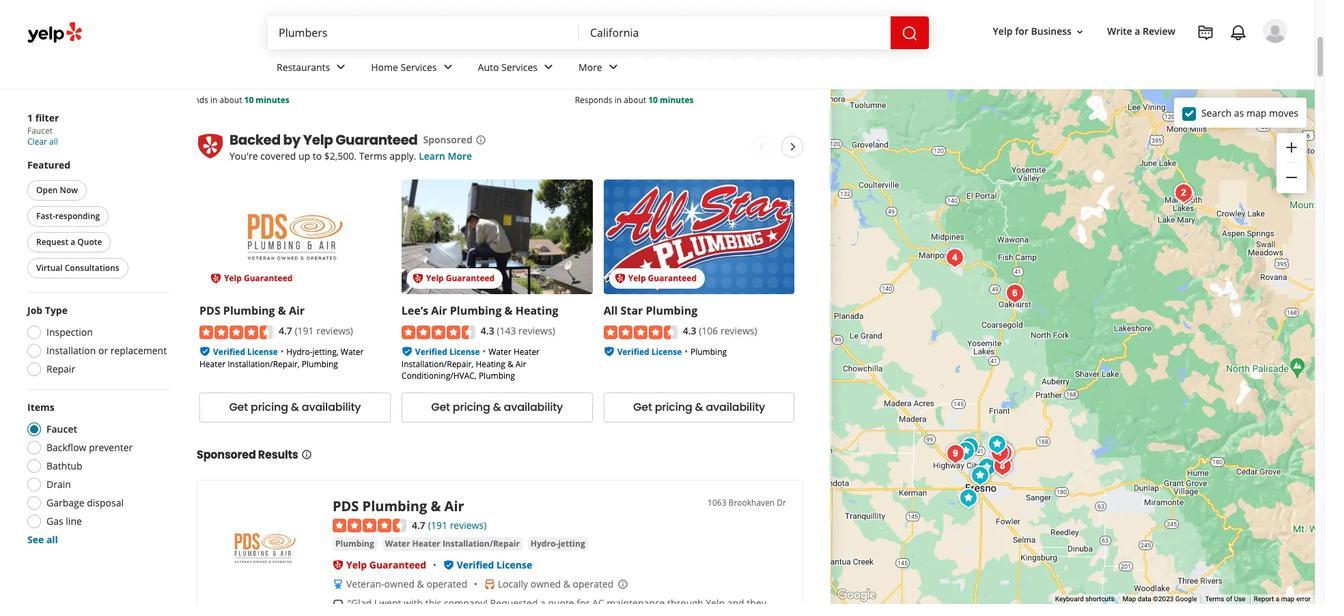 Task type: locate. For each thing, give the bounding box(es) containing it.
nolan p. image
[[1264, 18, 1288, 43]]

hydro- inside the hydro-jetting, water heater installation/repair, plumbing
[[287, 346, 313, 358]]

2 minutes from the left
[[660, 95, 694, 106]]

0 vertical spatial plumbing,
[[626, 13, 664, 24]]

2 vertical spatial a
[[1276, 596, 1280, 603]]

0 horizontal spatial map
[[1247, 106, 1267, 119]]

0 horizontal spatial 4.7
[[279, 325, 292, 338]]

air inside plumbing, water heater installation/repair, heating & air conditioning/hvac
[[653, 25, 664, 36]]

1 vertical spatial heating
[[516, 304, 559, 319]]

terms of use
[[1206, 596, 1246, 603]]

1 water heater installation/repair, plumbing from the left
[[337, 13, 475, 36]]

4.3 left (143
[[481, 325, 495, 338]]

1 none field from the left
[[279, 25, 569, 40]]

keyboard shortcuts
[[1056, 596, 1115, 603]]

operated down hydro-jetting link
[[573, 578, 614, 591]]

1 16 verified v2 image from the left
[[200, 346, 210, 357]]

24 chevron down v2 image inside more link
[[605, 59, 622, 75]]

4.7 star rating image
[[200, 326, 273, 340], [333, 520, 407, 533]]

3 16 yelp guaranteed v2 image from the left
[[615, 273, 626, 284]]

None field
[[279, 25, 569, 40], [590, 25, 880, 40]]

a for request
[[71, 236, 75, 248]]

1 24 chevron down v2 image from the left
[[440, 59, 456, 75]]

16 chevron down v2 image
[[1075, 26, 1086, 37]]

1 vertical spatial plumbing,
[[209, 25, 247, 36]]

services inside 'link'
[[502, 61, 538, 74]]

heating up 4.3 (143 reviews)
[[516, 304, 559, 319]]

2 vertical spatial hydro-
[[531, 539, 558, 550]]

1 4.3 from the left
[[481, 325, 495, 338]]

pricing
[[186, 66, 223, 82], [590, 66, 628, 82], [251, 400, 288, 416], [453, 400, 490, 416], [655, 400, 693, 416]]

a right write
[[1135, 25, 1141, 38]]

1
[[27, 111, 33, 124]]

yang's drain and plumbing image
[[973, 454, 1001, 482]]

1 horizontal spatial heating
[[516, 304, 559, 319]]

now
[[60, 185, 78, 196]]

1063 brookhaven dr
[[708, 497, 787, 509]]

guaranteed for star
[[648, 273, 697, 285]]

2 in from the left
[[615, 95, 622, 106]]

(191 right 4.7 link
[[428, 519, 448, 532]]

0 horizontal spatial services
[[401, 61, 437, 74]]

owned for veteran-
[[384, 578, 415, 591]]

0 vertical spatial faucet
[[27, 125, 53, 137]]

hydro- inside button
[[531, 539, 558, 550]]

business
[[1032, 25, 1072, 38]]

pds plumbing & air link up 4.7 link
[[333, 497, 464, 516]]

4.3
[[481, 325, 495, 338], [683, 325, 697, 338]]

drain
[[46, 478, 71, 491]]

view
[[394, 66, 420, 82]]

of
[[1227, 596, 1233, 603]]

guaranteed
[[244, 273, 293, 285], [446, 273, 495, 285], [648, 273, 697, 285], [370, 559, 426, 572]]

(191 up jetting,
[[295, 325, 314, 338]]

4.3 star rating image down the lee's
[[402, 326, 476, 340]]

kim's plumbing image
[[952, 438, 980, 465]]

0 horizontal spatial pds
[[200, 304, 221, 319]]

iconyelpguaranteedbadgesmall image
[[333, 561, 344, 572], [333, 561, 344, 572]]

bathtub
[[46, 460, 82, 473]]

4.3 star rating image up conditioning/hvac
[[539, 0, 613, 6]]

24 chevron down v2 image for more
[[605, 59, 622, 75]]

24 chevron down v2 image
[[440, 59, 456, 75], [605, 59, 622, 75]]

group
[[1277, 133, 1307, 193]]

guaranteed for plumbing
[[244, 273, 293, 285]]

3 16 verified v2 image from the left
[[604, 346, 615, 357]]

yelp guaranteed for air
[[426, 273, 495, 285]]

4.7 (191 reviews)
[[279, 325, 353, 338]]

license down 5 star rating image
[[789, 13, 820, 24]]

4.3 left (106
[[683, 325, 697, 338]]

1 24 chevron down v2 image from the left
[[333, 59, 349, 75]]

data
[[1138, 596, 1152, 603]]

get pricing & availability for lee's air plumbing & heating
[[431, 400, 563, 416]]

lee's air plumbing & heating
[[402, 304, 559, 319]]

minutes
[[256, 95, 290, 106], [660, 95, 694, 106]]

none field up home services link
[[279, 25, 569, 40]]

verified license for 16 verified v2 image under 'water heater installation/repair' link on the left of the page
[[457, 559, 532, 572]]

2 owned from the left
[[531, 578, 561, 591]]

4.3 for air
[[481, 325, 495, 338]]

4.3 for star
[[683, 325, 697, 338]]

1 horizontal spatial 4.7 star rating image
[[333, 520, 407, 533]]

0 vertical spatial pds plumbing & air link
[[200, 304, 305, 319]]

as
[[1235, 106, 1245, 119]]

0 horizontal spatial owned
[[384, 578, 415, 591]]

water
[[222, 13, 245, 24], [424, 13, 447, 24], [666, 13, 689, 24], [828, 13, 851, 24], [341, 346, 364, 358], [489, 346, 512, 358], [385, 539, 410, 550]]

terms left apply.
[[359, 150, 387, 163]]

1 horizontal spatial sponsored
[[423, 134, 473, 147]]

1 horizontal spatial hydro-
[[287, 346, 313, 358]]

air
[[653, 25, 664, 36], [289, 304, 305, 319], [431, 304, 447, 319], [516, 359, 526, 370], [445, 497, 464, 516]]

24 chevron down v2 image inside home services link
[[440, 59, 456, 75]]

1 horizontal spatial water heater installation/repair, plumbing
[[741, 13, 879, 36]]

1 minutes from the left
[[256, 95, 290, 106]]

yelp for lee's air plumbing & heating
[[426, 273, 444, 285]]

allbritten image
[[989, 453, 1017, 480], [989, 453, 1017, 480]]

water heater installation/repair, heating & air conditioning/hvac, plumbing
[[402, 346, 540, 382]]

24 chevron down v2 image
[[333, 59, 349, 75], [541, 59, 557, 75]]

hydro- up locally owned & operated
[[531, 539, 558, 550]]

2 24 chevron down v2 image from the left
[[605, 59, 622, 75]]

faucet inside option group
[[46, 423, 77, 436]]

2 none field from the left
[[590, 25, 880, 40]]

water heater installation/repair, plumbing down 3.5 star rating image
[[337, 13, 475, 36]]

0 horizontal spatial 24 chevron down v2 image
[[333, 59, 349, 75]]

virtual consultations
[[36, 262, 119, 274]]

0 horizontal spatial 10
[[244, 95, 254, 106]]

hydro-jetting
[[531, 539, 585, 550]]

none field near
[[590, 25, 880, 40]]

1 responds in about 10 minutes from the left
[[171, 95, 290, 106]]

moves
[[1270, 106, 1299, 119]]

see all button
[[27, 534, 58, 547]]

2 yelp guaranteed link from the left
[[402, 180, 593, 295]]

plumbing up home services link
[[411, 25, 447, 36]]

0 horizontal spatial yelp guaranteed link
[[200, 180, 391, 295]]

1 vertical spatial jetting
[[558, 539, 585, 550]]

fast-responding button
[[27, 206, 109, 227]]

24 chevron down v2 image for restaurants
[[333, 59, 349, 75]]

in
[[210, 95, 218, 106], [615, 95, 622, 106]]

pricing for lee's air plumbing & heating
[[453, 400, 490, 416]]

yelp guaranteed link
[[200, 180, 391, 295], [402, 180, 593, 295], [604, 180, 795, 295]]

1 horizontal spatial pds
[[333, 497, 359, 516]]

availability for pds plumbing & air
[[302, 400, 361, 416]]

water heater installation/repair, plumbing down 5 star rating image
[[741, 13, 879, 36]]

yelp guaranteed for star
[[628, 273, 697, 285]]

pds plumbing & air link up the hydro-jetting, water heater installation/repair, plumbing
[[200, 304, 305, 319]]

water heater installation/repair, plumbing for 16 verified v2 image under 3.5 star rating image
[[337, 13, 475, 36]]

0 horizontal spatial 24 chevron down v2 image
[[440, 59, 456, 75]]

2 operated from the left
[[573, 578, 614, 591]]

responds in about 10 minutes up backed
[[171, 95, 290, 106]]

0 horizontal spatial terms
[[359, 150, 387, 163]]

owned right locally
[[531, 578, 561, 591]]

4.3 star rating image down 'star'
[[604, 326, 678, 340]]

garbage disposal
[[46, 497, 124, 510]]

0 horizontal spatial 16 yelp guaranteed v2 image
[[210, 273, 221, 284]]

Near text field
[[590, 25, 880, 40]]

restaurants
[[277, 61, 330, 74]]

0 horizontal spatial none field
[[279, 25, 569, 40]]

2 4.3 from the left
[[683, 325, 697, 338]]

0 horizontal spatial plumbing,
[[209, 25, 247, 36]]

responds in about 10 minutes down more link
[[575, 95, 694, 106]]

16 yelp guaranteed v2 image
[[210, 273, 221, 284], [413, 273, 424, 284], [615, 273, 626, 284]]

results
[[258, 447, 298, 463]]

google image
[[834, 587, 880, 605]]

map
[[1247, 106, 1267, 119], [1282, 596, 1295, 603]]

pds plumbing & air image
[[990, 440, 1017, 467], [990, 440, 1017, 467], [214, 497, 316, 600]]

1 vertical spatial a
[[71, 236, 75, 248]]

none field down 5 star rating image
[[590, 25, 880, 40]]

4.3 star rating image
[[539, 0, 613, 6], [402, 326, 476, 340], [604, 326, 678, 340]]

verified license for 16 verified v2 image over conditioning/hvac
[[553, 13, 617, 24]]

more down conditioning/hvac
[[579, 61, 603, 74]]

zoom out image
[[1284, 170, 1300, 186]]

google
[[1176, 596, 1198, 603]]

2 option group from the top
[[23, 401, 169, 547]]

4.7 up the hydro-jetting, water heater installation/repair, plumbing
[[279, 325, 292, 338]]

1 16 yelp guaranteed v2 image from the left
[[210, 273, 221, 284]]

search as map moves
[[1202, 106, 1299, 119]]

services for auto services
[[502, 61, 538, 74]]

lee's air plumbing & heating link
[[402, 304, 559, 319]]

24 chevron down v2 image inside auto services 'link'
[[541, 59, 557, 75]]

2 horizontal spatial a
[[1276, 596, 1280, 603]]

operated down water heater installation/repair "button"
[[427, 578, 468, 591]]

plumbing up yelp guaranteed button
[[336, 539, 374, 550]]

1 vertical spatial 4.7 star rating image
[[333, 520, 407, 533]]

verified
[[350, 13, 383, 24], [553, 13, 585, 24], [755, 13, 787, 24], [213, 346, 245, 358], [415, 346, 447, 358], [618, 346, 650, 358], [457, 559, 494, 572]]

curoso plumbing image
[[988, 437, 1015, 465]]

yelp guaranteed
[[303, 131, 418, 150]]

0 horizontal spatial responds in about 10 minutes
[[171, 95, 290, 106]]

water inside the hydro-jetting, water heater installation/repair, plumbing
[[341, 346, 364, 358]]

heating inside water heater installation/repair, heating & air conditioning/hvac, plumbing
[[476, 359, 506, 370]]

0 vertical spatial pds
[[200, 304, 221, 319]]

water inside water heater installation/repair, plumbing, hydro-jetting
[[222, 13, 245, 24]]

(191 reviews)
[[428, 519, 487, 532]]

notifications image
[[1231, 25, 1247, 41]]

16 verified v2 image
[[200, 346, 210, 357], [402, 346, 413, 357], [604, 346, 615, 357]]

24 chevron down v2 image down conditioning/hvac
[[541, 59, 557, 75]]

error
[[1297, 596, 1311, 603]]

installation/repair, inside water heater installation/repair, plumbing, hydro-jetting
[[135, 25, 207, 36]]

license up 'find' "text box"
[[385, 13, 415, 24]]

a inside button
[[71, 236, 75, 248]]

4.7 star rating image up the hydro-jetting, water heater installation/repair, plumbing
[[200, 326, 273, 340]]

get pricing & availability button for all star plumbing
[[604, 393, 795, 423]]

verified license for lee's air plumbing & heating 16 verified v2 icon
[[415, 346, 480, 358]]

heating for installation/repair,
[[613, 25, 643, 36]]

more
[[579, 61, 603, 74], [448, 150, 472, 163]]

24 chevron down v2 image down plumbing, water heater installation/repair, heating & air conditioning/hvac
[[605, 59, 622, 75]]

2 horizontal spatial heating
[[613, 25, 643, 36]]

1 horizontal spatial pds plumbing & air
[[333, 497, 464, 516]]

lee's air plumbing & heating image
[[984, 431, 1011, 459]]

1 horizontal spatial 16 info v2 image
[[475, 135, 486, 146]]

zoom in image
[[1284, 139, 1300, 156]]

more inside business categories element
[[579, 61, 603, 74]]

16 verified v2 image for all star plumbing
[[604, 346, 615, 357]]

see all
[[27, 534, 58, 547]]

all star plumbing image
[[967, 463, 994, 490]]

4.7 star rating image up plumbing link
[[333, 520, 407, 533]]

0 vertical spatial lee's air, plumbing, & heating image
[[942, 441, 969, 468]]

24 chevron down v2 image left the auto
[[440, 59, 456, 75]]

0 horizontal spatial operated
[[427, 578, 468, 591]]

hydro- down "4.7 (191 reviews)"
[[287, 346, 313, 358]]

pds plumbing & air up 4.7 link
[[333, 497, 464, 516]]

featured group
[[25, 159, 169, 282]]

map left the error
[[1282, 596, 1295, 603]]

1 vertical spatial 16 info v2 image
[[301, 449, 312, 460]]

verified license for 16 verified v2 icon corresponding to all star plumbing
[[618, 346, 682, 358]]

report
[[1254, 596, 1275, 603]]

more right learn
[[448, 150, 472, 163]]

16 verified v2 image
[[337, 12, 348, 23], [539, 12, 550, 23], [741, 12, 752, 23], [443, 561, 454, 572]]

16 verified v2 image up conditioning/hvac,
[[402, 346, 413, 357]]

2 24 chevron down v2 image from the left
[[541, 59, 557, 75]]

services
[[401, 61, 437, 74], [502, 61, 538, 74]]

16 info v2 image
[[475, 135, 486, 146], [301, 449, 312, 460]]

water heater installation/repair link
[[383, 538, 523, 552]]

air inside water heater installation/repair, heating & air conditioning/hvac, plumbing
[[516, 359, 526, 370]]

0 horizontal spatial jetting
[[275, 25, 299, 36]]

plumbing inside water heater installation/repair, heating & air conditioning/hvac, plumbing
[[479, 370, 515, 382]]

1 horizontal spatial owned
[[531, 578, 561, 591]]

sponsored for sponsored
[[423, 134, 473, 147]]

1 operated from the left
[[427, 578, 468, 591]]

4.7 up water heater installation/repair
[[412, 519, 426, 532]]

1 horizontal spatial more
[[579, 61, 603, 74]]

lee's air, plumbing, & heating image
[[942, 441, 969, 468], [1097, 591, 1125, 605]]

plumbing, water heater installation/repair, heating & air conditioning/hvac
[[539, 13, 718, 48]]

2 16 verified v2 image from the left
[[402, 346, 413, 357]]

16 verified v2 image down 3.5 star rating image
[[337, 12, 348, 23]]

10
[[244, 95, 254, 106], [649, 95, 658, 106]]

0 vertical spatial jetting
[[275, 25, 299, 36]]

1 horizontal spatial 16 yelp guaranteed v2 image
[[413, 273, 424, 284]]

1 vertical spatial pds plumbing & air link
[[333, 497, 464, 516]]

1 horizontal spatial responds in about 10 minutes
[[575, 95, 694, 106]]

installation/repair, inside the hydro-jetting, water heater installation/repair, plumbing
[[228, 359, 300, 370]]

fast-
[[36, 210, 55, 222]]

all right see
[[46, 534, 58, 547]]

1 horizontal spatial about
[[624, 95, 647, 106]]

1 horizontal spatial 16 verified v2 image
[[402, 346, 413, 357]]

1 vertical spatial option group
[[23, 401, 169, 547]]

1 horizontal spatial minutes
[[660, 95, 694, 106]]

0 horizontal spatial pds plumbing & air link
[[200, 304, 305, 319]]

0 vertical spatial pds plumbing & air
[[200, 304, 305, 319]]

1 horizontal spatial responds
[[575, 95, 613, 106]]

info icon image
[[618, 579, 629, 590], [618, 579, 629, 590]]

heater inside the hydro-jetting, water heater installation/repair, plumbing
[[200, 359, 226, 370]]

1 horizontal spatial yelp guaranteed link
[[402, 180, 593, 295]]

1 horizontal spatial lee's air, plumbing, & heating image
[[1097, 591, 1125, 605]]

auto
[[478, 61, 499, 74]]

clear all link
[[27, 136, 58, 148]]

yelp inside button
[[993, 25, 1013, 38]]

1 vertical spatial (191
[[428, 519, 448, 532]]

heating down (143
[[476, 359, 506, 370]]

jetting up restaurants
[[275, 25, 299, 36]]

0 vertical spatial a
[[1135, 25, 1141, 38]]

0 horizontal spatial 4.3
[[481, 325, 495, 338]]

1 owned from the left
[[384, 578, 415, 591]]

map region
[[695, 8, 1326, 605]]

2 horizontal spatial 16 verified v2 image
[[604, 346, 615, 357]]

1 horizontal spatial in
[[615, 95, 622, 106]]

reviews) right (143
[[519, 325, 555, 338]]

0 horizontal spatial pds plumbing & air
[[200, 304, 305, 319]]

1 in from the left
[[210, 95, 218, 106]]

owned down yelp guaranteed button
[[384, 578, 415, 591]]

plumbing down jetting,
[[302, 359, 338, 370]]

reviews) up "installation/repair"
[[450, 519, 487, 532]]

2 horizontal spatial 16 yelp guaranteed v2 image
[[615, 273, 626, 284]]

1 option group from the top
[[23, 304, 169, 381]]

0 vertical spatial 4.7
[[279, 325, 292, 338]]

projects image
[[1198, 25, 1214, 41]]

1 horizontal spatial jetting
[[558, 539, 585, 550]]

locally
[[498, 578, 528, 591]]

or
[[98, 344, 108, 357]]

consultations
[[65, 262, 119, 274]]

heating inside plumbing, water heater installation/repair, heating & air conditioning/hvac
[[613, 25, 643, 36]]

heating up more link
[[613, 25, 643, 36]]

24 chevron down v2 image right restaurants
[[333, 59, 349, 75]]

1 horizontal spatial 4.7
[[412, 519, 426, 532]]

map for moves
[[1247, 106, 1267, 119]]

heater inside "button"
[[412, 539, 441, 550]]

2 services from the left
[[502, 61, 538, 74]]

goode plumbing image
[[990, 441, 1017, 469]]

verified license for 16 verified v2 image under 3.5 star rating image
[[350, 13, 415, 24]]

sponsored left results
[[197, 447, 256, 463]]

4.7
[[279, 325, 292, 338], [412, 519, 426, 532]]

2 responds in about 10 minutes from the left
[[575, 95, 694, 106]]

2 horizontal spatial yelp guaranteed link
[[604, 180, 795, 295]]

1 horizontal spatial pds plumbing & air link
[[333, 497, 464, 516]]

clear
[[27, 136, 47, 148]]

reviews) right (106
[[721, 325, 758, 338]]

hydro- up restaurants link
[[249, 25, 275, 36]]

0 horizontal spatial 16 verified v2 image
[[200, 346, 210, 357]]

16 yelp guaranteed v2 image for pds
[[210, 273, 221, 284]]

0 vertical spatial all
[[49, 136, 58, 148]]

2 horizontal spatial hydro-
[[531, 539, 558, 550]]

16 verified v2 image right replacement
[[200, 346, 210, 357]]

all right clear
[[49, 136, 58, 148]]

1 vertical spatial more
[[448, 150, 472, 163]]

1 yelp guaranteed link from the left
[[200, 180, 391, 295]]

3 yelp guaranteed link from the left
[[604, 180, 795, 295]]

dr
[[777, 497, 787, 509]]

about down more link
[[624, 95, 647, 106]]

0 vertical spatial (191
[[295, 325, 314, 338]]

24 chevron down v2 image inside restaurants link
[[333, 59, 349, 75]]

owned
[[384, 578, 415, 591], [531, 578, 561, 591]]

4.7 for 4.7
[[412, 519, 426, 532]]

1 vertical spatial map
[[1282, 596, 1295, 603]]

faucet down filter
[[27, 125, 53, 137]]

0 horizontal spatial a
[[71, 236, 75, 248]]

1 vertical spatial hydro-
[[287, 346, 313, 358]]

sponsored up learn more link at the top left of page
[[423, 134, 473, 147]]

option group
[[23, 304, 169, 381], [23, 401, 169, 547]]

virtual consultations button
[[27, 258, 128, 279]]

4.7 for 4.7 (191 reviews)
[[279, 325, 292, 338]]

a for report
[[1276, 596, 1280, 603]]

1 horizontal spatial operated
[[573, 578, 614, 591]]

yelp for pds plumbing & air
[[224, 273, 242, 285]]

business
[[423, 66, 470, 82]]

reviews) up jetting,
[[317, 325, 353, 338]]

terms of use link
[[1206, 596, 1246, 603]]

0 vertical spatial heating
[[613, 25, 643, 36]]

terms left 'of'
[[1206, 596, 1225, 603]]

faucet up backflow
[[46, 423, 77, 436]]

license up conditioning/hvac
[[587, 13, 617, 24]]

1 horizontal spatial plumbing,
[[626, 13, 664, 24]]

0 vertical spatial sponsored
[[423, 134, 473, 147]]

faucet
[[27, 125, 53, 137], [46, 423, 77, 436]]

availability for lee's air plumbing & heating
[[504, 400, 563, 416]]

pds plumbing & air
[[200, 304, 305, 319], [333, 497, 464, 516]]

about up backed
[[220, 95, 242, 106]]

previous image
[[754, 139, 770, 155]]

plumbing right 'star'
[[646, 304, 698, 319]]

2 10 from the left
[[649, 95, 658, 106]]

1 vertical spatial all
[[46, 534, 58, 547]]

1 horizontal spatial 24 chevron down v2 image
[[541, 59, 557, 75]]

1 horizontal spatial 10
[[649, 95, 658, 106]]

garbage
[[46, 497, 84, 510]]

0 horizontal spatial in
[[210, 95, 218, 106]]

1 services from the left
[[401, 61, 437, 74]]

16 veteran owned v2 image
[[333, 580, 344, 591]]

license left jetting,
[[247, 346, 278, 358]]

user actions element
[[982, 17, 1307, 101]]

lee's air, plumbing, & heating image left yang's drain and plumbing icon
[[942, 441, 969, 468]]

(191
[[295, 325, 314, 338], [428, 519, 448, 532]]

license down all star plumbing
[[652, 346, 682, 358]]

map right as
[[1247, 106, 1267, 119]]

installation or replacement
[[46, 344, 167, 357]]

verified license
[[350, 13, 415, 24], [553, 13, 617, 24], [755, 13, 820, 24], [213, 346, 278, 358], [415, 346, 480, 358], [618, 346, 682, 358], [457, 559, 532, 572]]

a right report
[[1276, 596, 1280, 603]]

preventer
[[89, 441, 133, 454]]

pds plumbing & air up the hydro-jetting, water heater installation/repair, plumbing
[[200, 304, 305, 319]]

search image
[[902, 25, 918, 41]]

1 horizontal spatial 24 chevron down v2 image
[[605, 59, 622, 75]]

0 vertical spatial map
[[1247, 106, 1267, 119]]

reviews) for lee's air plumbing & heating
[[519, 325, 555, 338]]

verified license for 16 verified v2 image on top of near text field
[[755, 13, 820, 24]]

2 water heater installation/repair, plumbing from the left
[[741, 13, 879, 36]]

0 horizontal spatial hydro-
[[249, 25, 275, 36]]

1 vertical spatial sponsored
[[197, 447, 256, 463]]

0 horizontal spatial more
[[448, 150, 472, 163]]

by
[[283, 131, 301, 150]]

heater
[[247, 13, 273, 24], [449, 13, 475, 24], [692, 13, 718, 24], [853, 13, 879, 24], [514, 346, 540, 358], [200, 359, 226, 370], [412, 539, 441, 550]]

2 16 yelp guaranteed v2 image from the left
[[413, 273, 424, 284]]

verified license button
[[350, 11, 415, 24], [553, 11, 617, 24], [755, 11, 820, 24], [213, 345, 278, 358], [415, 345, 480, 358], [618, 345, 682, 358], [457, 559, 532, 572]]

0 vertical spatial 4.7 star rating image
[[200, 326, 273, 340]]

1 vertical spatial pds plumbing & air
[[333, 497, 464, 516]]

1 horizontal spatial 4.3
[[683, 325, 697, 338]]

1 horizontal spatial services
[[502, 61, 538, 74]]

jetting up locally owned & operated
[[558, 539, 585, 550]]

veteran-owned & operated
[[346, 578, 468, 591]]

None search field
[[268, 16, 932, 49]]

backflow
[[46, 441, 86, 454]]

map for error
[[1282, 596, 1295, 603]]

16 verified v2 image down "all"
[[604, 346, 615, 357]]

1 horizontal spatial a
[[1135, 25, 1141, 38]]

write a review link
[[1102, 19, 1182, 44]]

2 vertical spatial heating
[[476, 359, 506, 370]]

1 vertical spatial lee's air, plumbing, & heating image
[[1097, 591, 1125, 605]]

plumbing down (143
[[479, 370, 515, 382]]

lee's air, plumbing, & heating image left data
[[1097, 591, 1125, 605]]

disposal
[[87, 497, 124, 510]]

0 vertical spatial more
[[579, 61, 603, 74]]

cmd plumbing image
[[1002, 280, 1029, 308]]

yelp guaranteed link for air
[[200, 180, 391, 295]]

jetting inside water heater installation/repair, plumbing, hydro-jetting
[[275, 25, 299, 36]]

services for home services
[[401, 61, 437, 74]]

water heater installation/repair, plumbing for 16 verified v2 image on top of near text field
[[741, 13, 879, 36]]

jetting inside hydro-jetting button
[[558, 539, 585, 550]]

a left quote
[[71, 236, 75, 248]]



Task type: vqa. For each thing, say whether or not it's contained in the screenshot.
HEATER in the Water Heater Installation/Repair, Plumbing, Hydro-jetting
yes



Task type: describe. For each thing, give the bounding box(es) containing it.
view business
[[394, 66, 470, 82]]

hydro- for hydro-jetting, water heater installation/repair, plumbing
[[287, 346, 313, 358]]

1 about from the left
[[220, 95, 242, 106]]

plumbing up business categories element
[[815, 25, 852, 36]]

plumbing link
[[333, 538, 377, 552]]

0 vertical spatial 16 info v2 image
[[475, 135, 486, 146]]

option group containing job type
[[23, 304, 169, 381]]

pricing for all star plumbing
[[655, 400, 693, 416]]

0 vertical spatial terms
[[359, 150, 387, 163]]

16 locally owned v2 image
[[484, 580, 495, 591]]

review
[[1143, 25, 1176, 38]]

nelson plumbing image
[[986, 440, 1014, 467]]

16 verified v2 image for lee's air plumbing & heating
[[402, 346, 413, 357]]

all star plumbing link
[[604, 304, 698, 319]]

sponsored results
[[197, 447, 298, 463]]

faucet inside "1 filter faucet clear all"
[[27, 125, 53, 137]]

reviews) for pds plumbing & air
[[317, 325, 353, 338]]

more link
[[568, 49, 633, 89]]

jetting,
[[313, 346, 339, 358]]

1 vertical spatial pds
[[333, 497, 359, 516]]

to
[[313, 150, 322, 163]]

plumbing, inside water heater installation/repair, plumbing, hydro-jetting
[[209, 25, 247, 36]]

operated for veteran-owned & operated
[[427, 578, 468, 591]]

hydro- inside water heater installation/repair, plumbing, hydro-jetting
[[249, 25, 275, 36]]

plumbing up (143
[[450, 304, 502, 319]]

open now button
[[27, 180, 87, 201]]

water heater installation/repair
[[385, 539, 520, 550]]

heater inside water heater installation/repair, heating & air conditioning/hvac, plumbing
[[514, 346, 540, 358]]

plumbing inside plumbing button
[[336, 539, 374, 550]]

operated for locally owned & operated
[[573, 578, 614, 591]]

all inside "1 filter faucet clear all"
[[49, 136, 58, 148]]

installation/repair
[[443, 539, 520, 550]]

auto services link
[[467, 49, 568, 89]]

16 speech v2 image
[[333, 600, 344, 605]]

veteran-
[[346, 578, 384, 591]]

16 verified v2 image up near text field
[[741, 12, 752, 23]]

map data ©2023 google
[[1123, 596, 1198, 603]]

keyboard
[[1056, 596, 1084, 603]]

fast-responding
[[36, 210, 100, 222]]

get for pds plumbing & air
[[229, 400, 248, 416]]

1 responds from the left
[[171, 95, 208, 106]]

option group containing items
[[23, 401, 169, 547]]

request
[[36, 236, 68, 248]]

Find text field
[[279, 25, 569, 40]]

write a review
[[1108, 25, 1176, 38]]

featured
[[27, 159, 71, 172]]

repair
[[46, 363, 75, 376]]

yelp for business
[[993, 25, 1072, 38]]

home services
[[371, 61, 437, 74]]

plumbing down (106
[[691, 346, 727, 358]]

none field 'find'
[[279, 25, 569, 40]]

backed by yelp guaranteed
[[230, 131, 418, 150]]

request a quote button
[[27, 232, 111, 253]]

responding
[[55, 210, 100, 222]]

covered
[[260, 150, 296, 163]]

pricing for pds plumbing & air
[[251, 400, 288, 416]]

16 verified v2 image down 'water heater installation/repair' link on the left of the page
[[443, 561, 454, 572]]

open
[[36, 185, 58, 196]]

sponsored for sponsored results
[[197, 447, 256, 463]]

(143
[[497, 325, 516, 338]]

availability for all star plumbing
[[706, 400, 765, 416]]

heating for &
[[516, 304, 559, 319]]

type
[[45, 304, 68, 317]]

conditioning/hvac,
[[402, 370, 477, 382]]

conditioning/hvac
[[539, 36, 612, 48]]

owned for locally
[[531, 578, 561, 591]]

gas line
[[46, 515, 82, 528]]

hydro-jetting link
[[528, 538, 588, 552]]

brookhaven
[[729, 497, 775, 509]]

1 horizontal spatial (191
[[428, 519, 448, 532]]

all star plumbing image
[[967, 463, 994, 490]]

backed
[[230, 131, 281, 150]]

16 verified v2 image up conditioning/hvac
[[539, 12, 550, 23]]

job
[[27, 304, 42, 317]]

higerd plumbing image
[[1172, 182, 1199, 209]]

$2,500.
[[324, 150, 357, 163]]

plumbing button
[[333, 538, 377, 552]]

reviews) for all star plumbing
[[721, 325, 758, 338]]

snake 'n' laterals image
[[991, 440, 1019, 467]]

plumbing, inside plumbing, water heater installation/repair, heating & air conditioning/hvac
[[626, 13, 664, 24]]

filter
[[35, 111, 59, 124]]

a for write
[[1135, 25, 1141, 38]]

map
[[1123, 596, 1137, 603]]

pds plumbing & air for pds plumbing & air link to the right
[[333, 497, 464, 516]]

heater inside water heater installation/repair, plumbing, hydro-jetting
[[247, 13, 273, 24]]

guaranteed for air
[[446, 273, 495, 285]]

water inside plumbing, water heater installation/repair, heating & air conditioning/hvac
[[666, 13, 689, 24]]

5 star rating image
[[741, 0, 815, 6]]

©2023
[[1154, 596, 1174, 603]]

& inside water heater installation/repair, heating & air conditioning/hvac, plumbing
[[508, 359, 514, 370]]

central valley sewer image
[[956, 434, 984, 461]]

business categories element
[[266, 49, 1288, 89]]

0 horizontal spatial 4.7 star rating image
[[200, 326, 273, 340]]

0 horizontal spatial lee's air, plumbing, & heating image
[[942, 441, 969, 468]]

1063
[[708, 497, 727, 509]]

request a quote
[[36, 236, 102, 248]]

installation/repair, inside plumbing, water heater installation/repair, heating & air conditioning/hvac
[[539, 25, 611, 36]]

learn more link
[[419, 150, 472, 163]]

heater inside plumbing, water heater installation/repair, heating & air conditioning/hvac
[[692, 13, 718, 24]]

report a map error link
[[1254, 596, 1311, 603]]

plumbing inside the hydro-jetting, water heater installation/repair, plumbing
[[302, 359, 338, 370]]

yelp for all star plumbing
[[628, 273, 646, 285]]

shortcuts
[[1086, 596, 1115, 603]]

16 yelp guaranteed v2 image for all
[[615, 273, 626, 284]]

items
[[27, 401, 54, 414]]

home services link
[[360, 49, 467, 89]]

get for lee's air plumbing & heating
[[431, 400, 450, 416]]

1 10 from the left
[[244, 95, 254, 106]]

see
[[27, 534, 44, 547]]

(106
[[699, 325, 718, 338]]

all
[[604, 304, 618, 319]]

report a map error
[[1254, 596, 1311, 603]]

keyboard shortcuts button
[[1056, 595, 1115, 605]]

backflow preventer
[[46, 441, 133, 454]]

license up locally
[[497, 559, 532, 572]]

3.5 star rating image
[[337, 0, 411, 6]]

you're
[[230, 150, 258, 163]]

quote
[[77, 236, 102, 248]]

4.7 link
[[412, 518, 426, 533]]

plumbing up the hydro-jetting, water heater installation/repair, plumbing
[[223, 304, 275, 319]]

yelp for business button
[[988, 19, 1091, 44]]

get pricing & availability button for pds plumbing & air
[[200, 393, 391, 423]]

star
[[621, 304, 643, 319]]

pds plumbing & air for left pds plumbing & air link
[[200, 304, 305, 319]]

replacement
[[111, 344, 167, 357]]

& inside plumbing, water heater installation/repair, heating & air conditioning/hvac
[[645, 25, 651, 36]]

(191 reviews) link
[[428, 518, 487, 533]]

installation/repair, inside water heater installation/repair, heating & air conditioning/hvac, plumbing
[[402, 359, 474, 370]]

damon's plumbing image
[[941, 245, 969, 272]]

search
[[1202, 106, 1232, 119]]

get pricing & availability for pds plumbing & air
[[229, 400, 361, 416]]

2 responds from the left
[[575, 95, 613, 106]]

yelp guaranteed button
[[346, 559, 426, 572]]

restaurants link
[[266, 49, 360, 89]]

water heater installation/repair, plumbing, hydro-jetting
[[135, 13, 299, 36]]

up
[[299, 150, 310, 163]]

water inside "button"
[[385, 539, 410, 550]]

yelp guaranteed link for &
[[402, 180, 593, 295]]

write
[[1108, 25, 1133, 38]]

16 verified v2 image for pds plumbing & air
[[200, 346, 210, 357]]

get pricing & availability button for lee's air plumbing & heating
[[402, 393, 593, 423]]

gas
[[46, 515, 63, 528]]

verified license for pds plumbing & air's 16 verified v2 icon
[[213, 346, 278, 358]]

locally owned & operated
[[498, 578, 614, 591]]

open now
[[36, 185, 78, 196]]

franco's plumbing heating and a/c image
[[955, 485, 982, 513]]

4.3 star rating image for all star plumbing
[[604, 326, 678, 340]]

0 horizontal spatial (191
[[295, 325, 314, 338]]

hydro- for hydro-jetting
[[531, 539, 558, 550]]

24 chevron down v2 image for home services
[[440, 59, 456, 75]]

water inside water heater installation/repair, heating & air conditioning/hvac, plumbing
[[489, 346, 512, 358]]

yelp guaranteed for plumbing
[[224, 273, 293, 285]]

line
[[66, 515, 82, 528]]

4.3 (143 reviews)
[[481, 325, 555, 338]]

sweetwater plumbing image
[[1170, 180, 1198, 207]]

4.3 star rating image for lee's air plumbing & heating
[[402, 326, 476, 340]]

16 yelp guaranteed v2 image for lee's
[[413, 273, 424, 284]]

2 about from the left
[[624, 95, 647, 106]]

24 chevron down v2 image for auto services
[[541, 59, 557, 75]]

installation
[[46, 344, 96, 357]]

home
[[371, 61, 398, 74]]

plumbing up 4.7 link
[[363, 497, 427, 516]]

view business link
[[337, 59, 528, 89]]

get pricing & availability for all star plumbing
[[634, 400, 765, 416]]

next image
[[785, 139, 802, 155]]

get for all star plumbing
[[634, 400, 652, 416]]

1 horizontal spatial terms
[[1206, 596, 1225, 603]]

license up conditioning/hvac,
[[450, 346, 480, 358]]



